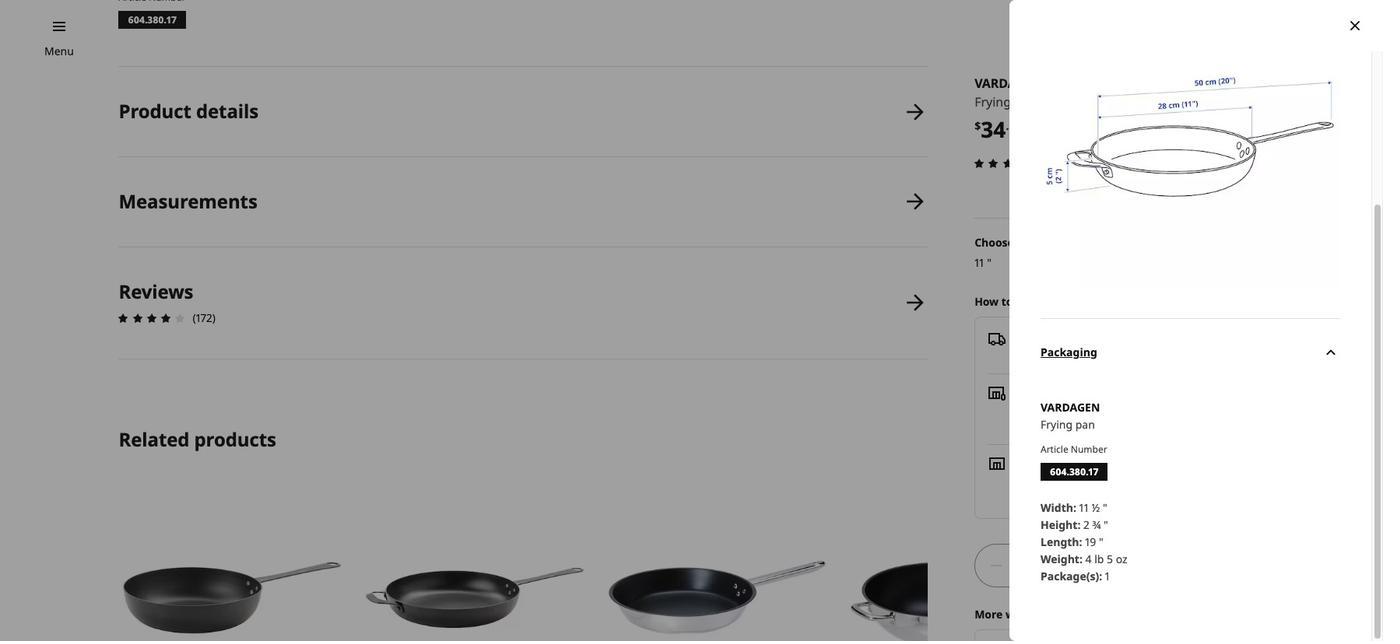 Task type: locate. For each thing, give the bounding box(es) containing it.
frying for vardagen frying pan
[[1041, 417, 1073, 432]]

for
[[1128, 401, 1143, 416]]

to left get
[[1001, 294, 1013, 309]]

1 horizontal spatial vardagen frying pan, carbon steel, 11 " image
[[1041, 0, 1340, 287]]

choose size 11 "
[[975, 235, 1037, 270]]

1 horizontal spatial (172)
[[1049, 155, 1072, 170]]

1 vertical spatial 11
[[975, 255, 984, 270]]

1 horizontal spatial up
[[1169, 401, 1183, 416]]

points
[[1132, 418, 1164, 433]]

notify
[[1016, 489, 1047, 504]]

vardagen up additional
[[1041, 400, 1100, 415]]

: right me
[[1073, 500, 1076, 515]]

list
[[114, 67, 928, 360]]

lb
[[1095, 552, 1104, 567]]

carbon
[[1043, 94, 1084, 111]]

604.380.17
[[128, 13, 176, 27], [1050, 465, 1098, 479]]

article number
[[1041, 443, 1107, 456]]

0 horizontal spatial 11
[[975, 255, 984, 270]]

vardagen
[[975, 75, 1042, 92], [1041, 400, 1100, 415]]

1 vertical spatial vardagen
[[1041, 400, 1100, 415]]

(172) for review: 3.8 out of 5 stars. total reviews: 172 image to the bottom
[[193, 311, 216, 325]]

Quantity input value text field
[[1012, 544, 1033, 587]]

(172) down carbon
[[1049, 155, 1072, 170]]

11 for width : 11 ½ " height : 2 ¾ " length : 19 " weight : 4 lb 5 oz package(s) : 1
[[1079, 500, 1089, 515]]

1 vertical spatial up
[[1169, 401, 1183, 416]]

pan,
[[1014, 94, 1040, 111]]

more
[[975, 607, 1003, 622]]

:
[[1073, 500, 1076, 515], [1078, 518, 1081, 532], [1079, 535, 1082, 549], [1080, 552, 1083, 567], [1099, 569, 1102, 584]]

: left 19
[[1079, 535, 1082, 549]]

1 horizontal spatial 11
[[1079, 500, 1089, 515]]

vardagen up pan,
[[975, 75, 1042, 92]]

0 vertical spatial 11
[[1122, 94, 1133, 111]]

out
[[1016, 472, 1035, 487]]

to
[[1001, 294, 1013, 309], [1067, 331, 1078, 345], [1036, 607, 1048, 622]]

see
[[1016, 418, 1034, 433]]

pick up currently
[[1016, 384, 1038, 399]]

up
[[1041, 384, 1056, 399], [1169, 401, 1183, 416]]

reviews
[[119, 279, 193, 304]]

product
[[119, 98, 191, 124]]

review: 3.8 out of 5 stars. total reviews: 172 image down 'reviews' heading
[[114, 309, 190, 328]]

review: 3.8 out of 5 stars. total reviews: 172 image
[[970, 154, 1045, 173], [114, 309, 190, 328]]

at
[[1186, 401, 1196, 416], [1166, 418, 1176, 433], [1081, 472, 1091, 487]]

1 vertical spatial 604.380.17
[[1050, 465, 1098, 479]]

up up currently
[[1041, 384, 1056, 399]]

0 vertical spatial up
[[1041, 384, 1056, 399]]

article
[[1041, 443, 1068, 456]]

1 horizontal spatial pick
[[1145, 401, 1166, 416]]

"
[[1136, 94, 1141, 111], [987, 255, 992, 270], [1103, 500, 1107, 515], [1104, 518, 1108, 532], [1099, 535, 1104, 549]]

it
[[1036, 294, 1044, 309]]

review: 3.8 out of 5 stars. total reviews: 172 image down the $ 34 . 99
[[970, 154, 1045, 173]]

details
[[196, 98, 258, 124]]

1 horizontal spatial at
[[1166, 418, 1176, 433]]

99
[[1009, 118, 1022, 133]]

2 vertical spatial 11
[[1079, 500, 1089, 515]]

0 horizontal spatial review: 3.8 out of 5 stars. total reviews: 172 image
[[114, 309, 190, 328]]

11 left the ½
[[1079, 500, 1089, 515]]

frying down currently
[[1041, 417, 1073, 432]]

get
[[1016, 294, 1034, 309]]

at up checkout
[[1186, 401, 1196, 416]]

frying up 34
[[975, 94, 1011, 111]]

1 horizontal spatial to
[[1036, 607, 1048, 622]]

0 vertical spatial vardagen
[[975, 75, 1042, 92]]

me
[[1050, 489, 1066, 504]]

steel,
[[1088, 94, 1119, 111]]

of
[[1038, 472, 1048, 487]]

1 horizontal spatial review: 3.8 out of 5 stars. total reviews: 172 image
[[970, 154, 1045, 173]]

11 inside the vardagen frying pan, carbon steel, 11 "
[[1122, 94, 1133, 111]]

.
[[1006, 118, 1009, 133]]

pay
[[1050, 607, 1070, 622]]

0 vertical spatial frying
[[975, 94, 1011, 111]]

out of stock at charlotte, nc notify me
[[1016, 472, 1162, 504]]

0 horizontal spatial pick
[[1016, 384, 1038, 399]]

pick up currently unavailable for pick up at see additional pick-up points at checkout
[[1016, 384, 1226, 433]]

vardagen inside the vardagen frying pan, carbon steel, 11 "
[[975, 75, 1042, 92]]

width
[[1041, 500, 1073, 515]]

size
[[1017, 235, 1037, 250]]

34
[[981, 115, 1006, 144]]

vardagen frying pan, carbon steel, 11 " image
[[1041, 0, 1340, 287], [361, 485, 588, 641]]

1 vertical spatial frying
[[1041, 417, 1073, 432]]

menu button
[[44, 43, 74, 60]]

0 vertical spatial to
[[1001, 294, 1013, 309]]

charlotte, nc button
[[1094, 472, 1162, 487]]

1 vertical spatial (172)
[[193, 311, 216, 325]]

" down choose
[[987, 255, 992, 270]]

2 horizontal spatial to
[[1067, 331, 1078, 345]]

0 vertical spatial 604.380.17
[[128, 13, 176, 27]]

how to get it
[[975, 294, 1044, 309]]

" right steel, at the right of the page
[[1136, 94, 1141, 111]]

charlotte,
[[1094, 472, 1144, 487]]

up up checkout
[[1169, 401, 1183, 416]]

to left pay
[[1036, 607, 1048, 622]]

¾
[[1092, 518, 1101, 532]]

at right "stock"
[[1081, 472, 1091, 487]]

frying inside vardagen frying pan
[[1041, 417, 1073, 432]]

$ 34 . 99
[[975, 115, 1022, 144]]

choose
[[975, 235, 1014, 250]]

pick
[[1016, 384, 1038, 399], [1145, 401, 1166, 416]]

to inside delivery to 28216 available
[[1067, 331, 1078, 345]]

11 down choose
[[975, 255, 984, 270]]

0 vertical spatial (172)
[[1049, 155, 1072, 170]]

1 vertical spatial pick
[[1145, 401, 1166, 416]]

pick-
[[1091, 418, 1115, 433]]

0 horizontal spatial frying
[[975, 94, 1011, 111]]

frying inside the vardagen frying pan, carbon steel, 11 "
[[975, 94, 1011, 111]]

ways
[[1006, 607, 1033, 622]]

19
[[1085, 535, 1096, 549]]

oz
[[1116, 552, 1128, 567]]

0 horizontal spatial at
[[1081, 472, 1091, 487]]

dialog
[[1010, 0, 1383, 641]]

frying
[[975, 94, 1011, 111], [1041, 417, 1073, 432]]

5
[[1107, 552, 1113, 567]]

4
[[1086, 552, 1092, 567]]

0 vertical spatial vardagen frying pan, carbon steel, 11 " image
[[1041, 0, 1340, 287]]

notify me button
[[1016, 489, 1066, 504]]

1 horizontal spatial 604.380.17
[[1050, 465, 1098, 479]]

delivery
[[1019, 331, 1064, 345]]

2 vertical spatial at
[[1081, 472, 1091, 487]]

packaging
[[1041, 345, 1097, 360]]

pick up points
[[1145, 401, 1166, 416]]

length
[[1041, 535, 1079, 549]]

11 inside choose size 11 "
[[975, 255, 984, 270]]

measurements heading
[[119, 188, 257, 214]]

2 horizontal spatial 11
[[1122, 94, 1133, 111]]

reviews heading
[[119, 279, 193, 304]]

1 horizontal spatial frying
[[1041, 417, 1073, 432]]

11 inside width : 11 ½ " height : 2 ¾ " length : 19 " weight : 4 lb 5 oz package(s) : 1
[[1079, 500, 1089, 515]]

vardagen inside dialog
[[1041, 400, 1100, 415]]

1 vertical spatial at
[[1166, 418, 1176, 433]]

(172) inside button
[[1049, 155, 1072, 170]]

checkout
[[1179, 418, 1226, 433]]

0 horizontal spatial to
[[1001, 294, 1013, 309]]

11
[[1122, 94, 1133, 111], [975, 255, 984, 270], [1079, 500, 1089, 515]]

(172)
[[1049, 155, 1072, 170], [193, 311, 216, 325]]

product details heading
[[119, 98, 258, 124]]

" inside the vardagen frying pan, carbon steel, 11 "
[[1136, 94, 1141, 111]]

product details button
[[119, 67, 928, 157]]

to for delivery
[[1067, 331, 1078, 345]]

at right points
[[1166, 418, 1176, 433]]

to up available
[[1067, 331, 1078, 345]]

0 horizontal spatial (172)
[[193, 311, 216, 325]]

0 vertical spatial review: 3.8 out of 5 stars. total reviews: 172 image
[[970, 154, 1045, 173]]

2 horizontal spatial at
[[1186, 401, 1196, 416]]

11 right steel, at the right of the page
[[1122, 94, 1133, 111]]

1 vertical spatial to
[[1067, 331, 1078, 345]]

(172) down 'reviews' heading
[[193, 311, 216, 325]]

" right the ½
[[1103, 500, 1107, 515]]

0 horizontal spatial vardagen frying pan, carbon steel, 11 " image
[[361, 485, 588, 641]]

additional
[[1037, 418, 1088, 433]]



Task type: vqa. For each thing, say whether or not it's contained in the screenshot.
" in the choose size 11 "
yes



Task type: describe. For each thing, give the bounding box(es) containing it.
list containing product details
[[114, 67, 928, 360]]

how
[[975, 294, 999, 309]]

vardagen frying pan, carbon steel, 11 " image inside dialog
[[1041, 0, 1340, 287]]

measurements
[[119, 188, 257, 214]]

" right 19
[[1099, 535, 1104, 549]]

unavailable
[[1066, 401, 1125, 416]]

(172) button
[[970, 154, 1072, 173]]

in
[[1016, 455, 1027, 470]]

number
[[1071, 443, 1107, 456]]

store
[[1030, 455, 1058, 470]]

available
[[1035, 348, 1081, 362]]

0 vertical spatial pick
[[1016, 384, 1038, 399]]

to for how
[[1001, 294, 1013, 309]]

products
[[194, 426, 276, 452]]

vardagen frying pan, carbon steel, 11 "
[[975, 75, 1141, 111]]

out of stock at charlotte, nc group
[[1016, 472, 1162, 487]]

pan
[[1075, 417, 1095, 432]]

delivery to 28216 available
[[1019, 331, 1112, 362]]

package(s)
[[1041, 569, 1099, 584]]

11 " button
[[1122, 93, 1141, 112]]

2
[[1084, 518, 1090, 532]]

vardagen frying pan, carbon steel, 9 " image
[[119, 485, 346, 641]]

28216
[[1081, 331, 1112, 345]]

: left "2"
[[1078, 518, 1081, 532]]

vardagen frying pan
[[1041, 400, 1100, 432]]

menu
[[44, 44, 74, 58]]

more ways to pay
[[975, 607, 1070, 622]]

in store
[[1016, 455, 1058, 470]]

rotate 180 image
[[1322, 344, 1340, 362]]

1 vertical spatial review: 3.8 out of 5 stars. total reviews: 172 image
[[114, 309, 190, 328]]

0 horizontal spatial 604.380.17
[[128, 13, 176, 27]]

2 vertical spatial to
[[1036, 607, 1048, 622]]

vardagen frying pan heading
[[1041, 399, 1340, 416]]

" right ¾
[[1104, 518, 1108, 532]]

packaging button
[[1041, 318, 1340, 387]]

measurements button
[[119, 157, 928, 247]]

½
[[1092, 500, 1100, 515]]

related products
[[119, 426, 276, 452]]

" inside choose size 11 "
[[987, 255, 992, 270]]

: left '1'
[[1099, 569, 1102, 584]]

stock
[[1051, 472, 1078, 487]]

at inside out of stock at charlotte, nc notify me
[[1081, 472, 1091, 487]]

frying for vardagen frying pan, carbon steel, 11 "
[[975, 94, 1011, 111]]

currently
[[1016, 401, 1064, 416]]

1
[[1105, 569, 1110, 584]]

1 vertical spatial vardagen frying pan, carbon steel, 11 " image
[[361, 485, 588, 641]]

nc
[[1147, 472, 1162, 487]]

vardagen for pan
[[1041, 400, 1100, 415]]

0 vertical spatial at
[[1186, 401, 1196, 416]]

(172) for review: 3.8 out of 5 stars. total reviews: 172 image within the (172) button
[[1049, 155, 1072, 170]]

$
[[975, 118, 981, 133]]

: left 4 on the bottom right of page
[[1080, 552, 1083, 567]]

height
[[1041, 518, 1078, 532]]

0 horizontal spatial up
[[1041, 384, 1056, 399]]

dialog containing packaging
[[1010, 0, 1383, 641]]

related
[[119, 426, 189, 452]]

ikea 365+ frying pan, stainless steel/non-stick coating, 11 " image
[[604, 485, 831, 641]]

product details
[[119, 98, 258, 124]]

up
[[1115, 418, 1129, 433]]

width : 11 ½ " height : 2 ¾ " length : 19 " weight : 4 lb 5 oz package(s) : 1
[[1041, 500, 1128, 584]]

ikea 365+ wok, stainless steel/non-stick coating, 13 " image
[[846, 485, 1074, 641]]

review: 3.8 out of 5 stars. total reviews: 172 image inside (172) button
[[970, 154, 1045, 173]]

currently unavailable for pick up at charlotte, nc group
[[1016, 401, 1268, 416]]

604.380.17 inside dialog
[[1050, 465, 1098, 479]]

11 for choose size 11 "
[[975, 255, 984, 270]]

weight
[[1041, 552, 1080, 567]]

vardagen for pan,
[[975, 75, 1042, 92]]



